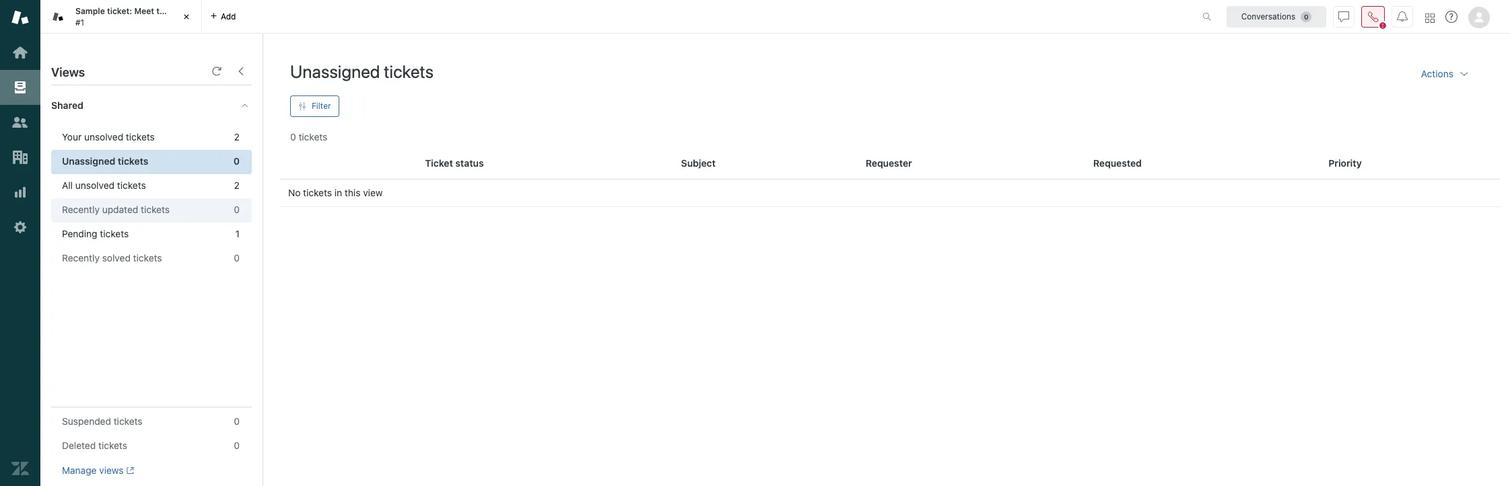 Task type: locate. For each thing, give the bounding box(es) containing it.
0
[[290, 131, 296, 143], [234, 156, 240, 167], [234, 204, 240, 216], [234, 253, 240, 264], [234, 416, 240, 428], [234, 440, 240, 452]]

get started image
[[11, 44, 29, 61]]

2 recently from the top
[[62, 253, 100, 264]]

0 for deleted tickets
[[234, 440, 240, 452]]

unassigned tickets
[[290, 61, 434, 81], [62, 156, 148, 167]]

unsolved right your
[[84, 131, 123, 143]]

recently for recently solved tickets
[[62, 253, 100, 264]]

unsolved
[[84, 131, 123, 143], [75, 180, 115, 191]]

1 vertical spatial unassigned
[[62, 156, 115, 167]]

2 for your unsolved tickets
[[234, 131, 240, 143]]

2 2 from the top
[[234, 180, 240, 191]]

unsolved for your
[[84, 131, 123, 143]]

1 recently from the top
[[62, 204, 100, 216]]

organizations image
[[11, 149, 29, 166]]

unassigned
[[290, 61, 380, 81], [62, 156, 115, 167]]

shared
[[51, 100, 83, 111]]

unassigned up filter
[[290, 61, 380, 81]]

admin image
[[11, 219, 29, 236]]

0 vertical spatial 2
[[234, 131, 240, 143]]

pending
[[62, 228, 97, 240]]

add button
[[202, 0, 244, 33]]

recently up pending
[[62, 204, 100, 216]]

2
[[234, 131, 240, 143], [234, 180, 240, 191]]

view
[[363, 187, 383, 199]]

solved
[[102, 253, 131, 264]]

add
[[221, 11, 236, 21]]

0 horizontal spatial unassigned tickets
[[62, 156, 148, 167]]

recently
[[62, 204, 100, 216], [62, 253, 100, 264]]

unassigned tickets up filter
[[290, 61, 434, 81]]

your
[[62, 131, 82, 143]]

recently updated tickets
[[62, 204, 170, 216]]

status
[[456, 158, 484, 169]]

filter
[[312, 101, 331, 111]]

unassigned tickets up all unsolved tickets
[[62, 156, 148, 167]]

suspended
[[62, 416, 111, 428]]

1 2 from the top
[[234, 131, 240, 143]]

zendesk image
[[11, 461, 29, 478]]

tab
[[40, 0, 202, 34]]

2 for all unsolved tickets
[[234, 180, 240, 191]]

requested
[[1094, 158, 1142, 169]]

1
[[235, 228, 240, 240]]

1 vertical spatial unsolved
[[75, 180, 115, 191]]

unassigned up all unsolved tickets
[[62, 156, 115, 167]]

0 vertical spatial unassigned
[[290, 61, 380, 81]]

0 vertical spatial unassigned tickets
[[290, 61, 434, 81]]

no tickets in this view
[[288, 187, 383, 199]]

conversations
[[1242, 11, 1296, 21]]

recently solved tickets
[[62, 253, 162, 264]]

unsolved for all
[[75, 180, 115, 191]]

conversations button
[[1227, 6, 1327, 27]]

actions
[[1422, 68, 1454, 79]]

reporting image
[[11, 184, 29, 201]]

0 for recently updated tickets
[[234, 204, 240, 216]]

sample ticket: meet the ticket #1
[[75, 6, 194, 27]]

ticket:
[[107, 6, 132, 16]]

2 up 1
[[234, 180, 240, 191]]

shared button
[[40, 86, 227, 126]]

collapse views pane image
[[236, 66, 246, 77]]

recently down pending
[[62, 253, 100, 264]]

all
[[62, 180, 73, 191]]

the
[[156, 6, 169, 16]]

1 vertical spatial recently
[[62, 253, 100, 264]]

tickets
[[384, 61, 434, 81], [126, 131, 155, 143], [299, 131, 328, 143], [118, 156, 148, 167], [117, 180, 146, 191], [303, 187, 332, 199], [141, 204, 170, 216], [100, 228, 129, 240], [133, 253, 162, 264], [114, 416, 143, 428], [98, 440, 127, 452]]

unsolved right all
[[75, 180, 115, 191]]

main element
[[0, 0, 40, 487]]

0 vertical spatial recently
[[62, 204, 100, 216]]

1 vertical spatial 2
[[234, 180, 240, 191]]

1 vertical spatial unassigned tickets
[[62, 156, 148, 167]]

2 down collapse views pane "icon"
[[234, 131, 240, 143]]

0 vertical spatial unsolved
[[84, 131, 123, 143]]

button displays agent's chat status as invisible. image
[[1339, 11, 1350, 22]]

priority
[[1329, 158, 1362, 169]]

tabs tab list
[[40, 0, 1189, 34]]



Task type: vqa. For each thing, say whether or not it's contained in the screenshot.
2nd "(GMT-" from the top of the page
no



Task type: describe. For each thing, give the bounding box(es) containing it.
views
[[51, 65, 85, 79]]

ticket
[[172, 6, 194, 16]]

0 for recently solved tickets
[[234, 253, 240, 264]]

deleted
[[62, 440, 96, 452]]

1 horizontal spatial unassigned
[[290, 61, 380, 81]]

no
[[288, 187, 301, 199]]

manage views
[[62, 465, 124, 477]]

sample
[[75, 6, 105, 16]]

close image
[[180, 10, 193, 24]]

1 horizontal spatial unassigned tickets
[[290, 61, 434, 81]]

0 for suspended tickets
[[234, 416, 240, 428]]

actions button
[[1411, 61, 1481, 88]]

updated
[[102, 204, 138, 216]]

shared heading
[[40, 86, 263, 126]]

in
[[335, 187, 342, 199]]

this
[[345, 187, 361, 199]]

customers image
[[11, 114, 29, 131]]

0 tickets
[[290, 131, 328, 143]]

notifications image
[[1397, 11, 1408, 22]]

refresh views pane image
[[211, 66, 222, 77]]

your unsolved tickets
[[62, 131, 155, 143]]

0 horizontal spatial unassigned
[[62, 156, 115, 167]]

requester
[[866, 158, 912, 169]]

0 for unassigned tickets
[[234, 156, 240, 167]]

recently for recently updated tickets
[[62, 204, 100, 216]]

#1
[[75, 17, 84, 27]]

suspended tickets
[[62, 416, 143, 428]]

meet
[[134, 6, 154, 16]]

get help image
[[1446, 11, 1458, 23]]

filter button
[[290, 96, 339, 117]]

zendesk support image
[[11, 9, 29, 26]]

views
[[99, 465, 124, 477]]

pending tickets
[[62, 228, 129, 240]]

(opens in a new tab) image
[[124, 468, 134, 476]]

tab containing sample ticket: meet the ticket
[[40, 0, 202, 34]]

zendesk products image
[[1426, 13, 1435, 23]]

deleted tickets
[[62, 440, 127, 452]]

ticket status
[[425, 158, 484, 169]]

subject
[[681, 158, 716, 169]]

all unsolved tickets
[[62, 180, 146, 191]]

ticket
[[425, 158, 453, 169]]

manage
[[62, 465, 97, 477]]

views image
[[11, 79, 29, 96]]

manage views link
[[62, 465, 134, 478]]



